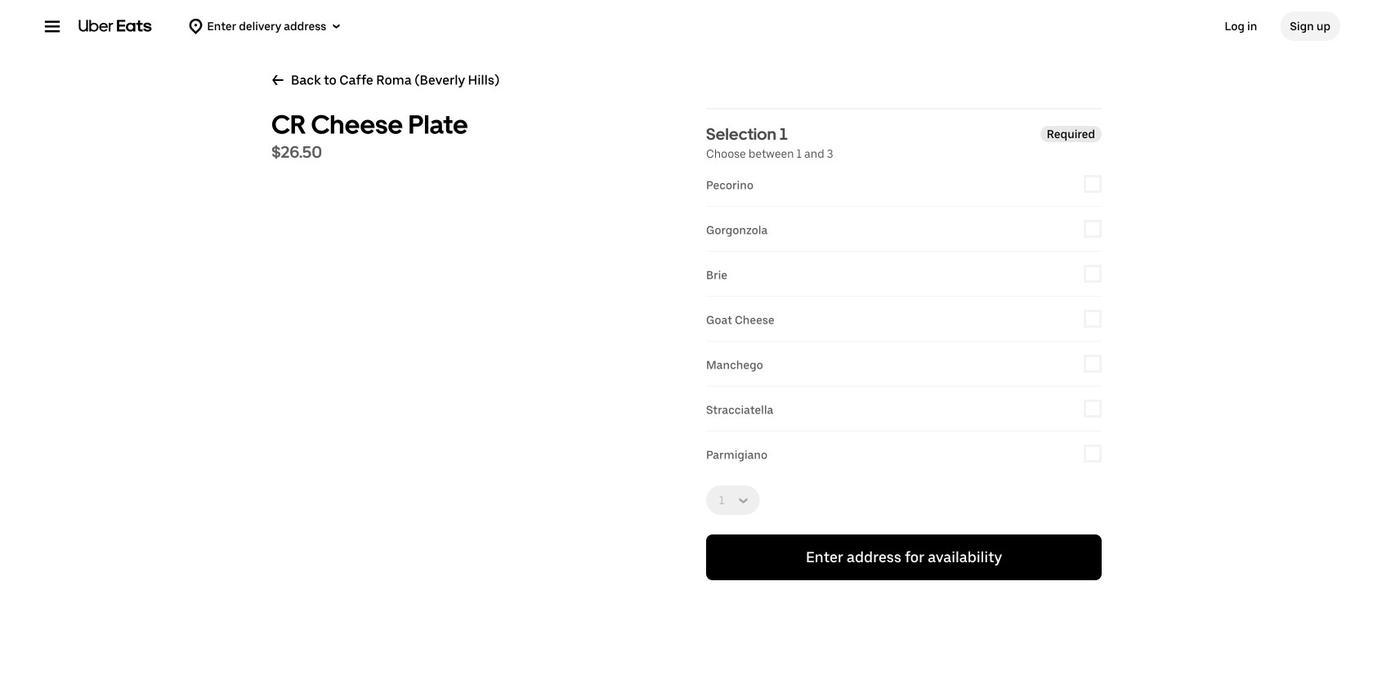 Task type: vqa. For each thing, say whether or not it's contained in the screenshot.
From Uber Eats 1
no



Task type: describe. For each thing, give the bounding box(es) containing it.
go back image
[[271, 74, 285, 87]]

uber eats home image
[[78, 20, 152, 33]]



Task type: locate. For each thing, give the bounding box(es) containing it.
main navigation menu image
[[44, 18, 60, 34]]



